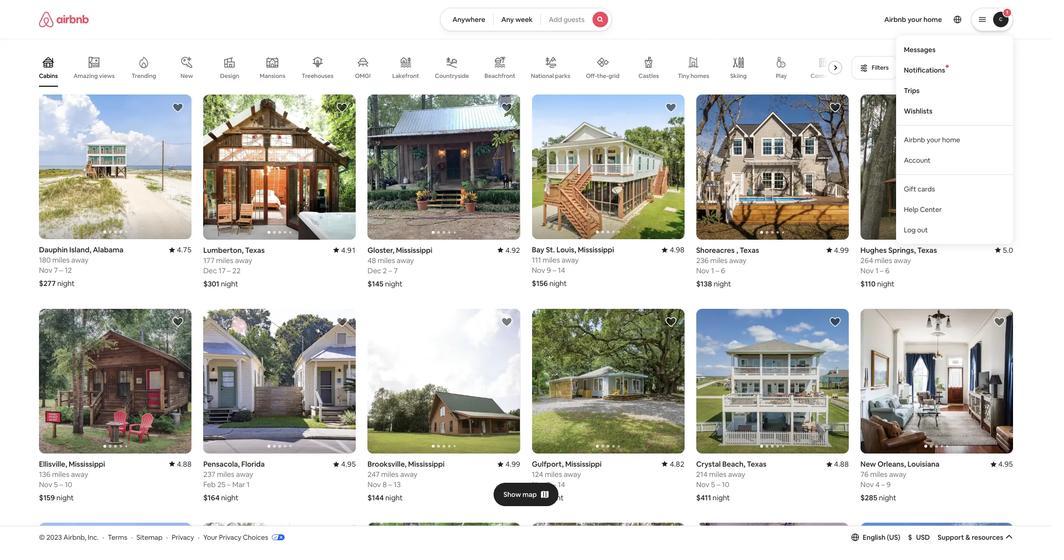 Task type: locate. For each thing, give the bounding box(es) containing it.
9 right 4
[[887, 480, 891, 489]]

miles inside shoreacres , texas 236 miles away nov 1 – 6 $138 night
[[711, 256, 728, 265]]

miles inside 'crystal beach, texas 214 miles away nov 5 – 10 $411 night'
[[709, 470, 727, 479]]

airbnb your home link
[[879, 9, 948, 30], [896, 129, 1013, 150]]

17
[[219, 266, 226, 275]]

– inside lumberton, texas 177 miles away dec 17 – 22 $301 night
[[227, 266, 231, 275]]

off-
[[586, 72, 597, 80]]

airbnb up account
[[904, 135, 926, 144]]

5.0
[[1003, 245, 1013, 255]]

1
[[1007, 9, 1009, 16], [711, 266, 714, 275], [876, 266, 879, 275], [247, 480, 250, 489]]

new orleans, louisiana 76 miles away nov 4 – 9 $285 night
[[861, 460, 940, 503]]

gift
[[904, 185, 917, 193]]

away inside shoreacres , texas 236 miles away nov 1 – 6 $138 night
[[730, 256, 747, 265]]

mississippi inside gloster, mississippi 48 miles away dec 2 – 7 $145 night
[[396, 245, 433, 255]]

mississippi inside bay st. louis, mississippi 111 miles away nov 9 – 14 $156 night
[[578, 245, 614, 255]]

nov inside dauphin island, alabama 180 miles away nov 7 – 12 $277 night
[[39, 266, 52, 275]]

· left your
[[198, 533, 200, 542]]

1 dec from the left
[[203, 266, 217, 275]]

0 vertical spatial new
[[181, 72, 193, 80]]

5 up "$159"
[[54, 480, 58, 489]]

0 horizontal spatial dec
[[203, 266, 217, 275]]

4.95 for pensacola, florida 237 miles away feb 25 – mar 1 $164 night
[[341, 460, 356, 469]]

0 horizontal spatial 6
[[721, 266, 726, 275]]

night right $411 at the bottom of page
[[713, 493, 730, 503]]

away inside gloster, mississippi 48 miles away dec 2 – 7 $145 night
[[397, 256, 414, 265]]

7 left 12
[[54, 266, 58, 275]]

1 vertical spatial airbnb your home
[[904, 135, 961, 144]]

miles down lumberton,
[[216, 256, 234, 265]]

0 horizontal spatial your
[[908, 15, 922, 24]]

5 inside "ellisville, mississippi 136 miles away nov 5 – 10 $159 night"
[[54, 480, 58, 489]]

1 vertical spatial new
[[861, 460, 876, 469]]

away down island,
[[71, 256, 89, 265]]

away inside pensacola, florida 237 miles away feb 25 – mar 1 $164 night
[[236, 470, 253, 479]]

night down 12
[[57, 279, 75, 288]]

hughes
[[861, 245, 887, 255]]

4.75 out of 5 average rating image
[[169, 245, 192, 255]]

6 down the hughes
[[886, 266, 890, 275]]

your for topmost airbnb your home link
[[908, 15, 922, 24]]

airbnb,
[[63, 533, 86, 542]]

away down the springs,
[[894, 256, 911, 265]]

dec down 177 on the top left of page
[[203, 266, 217, 275]]

0 vertical spatial your
[[908, 15, 922, 24]]

texas right lumberton,
[[245, 245, 265, 255]]

0 horizontal spatial 4.95
[[341, 460, 356, 469]]

1 14 from the top
[[558, 266, 565, 275]]

airbnb your home up messages
[[885, 15, 942, 24]]

4.99 left the hughes
[[834, 245, 849, 255]]

– down st.
[[553, 266, 556, 275]]

14 down louis,
[[558, 266, 565, 275]]

away inside dauphin island, alabama 180 miles away nov 7 – 12 $277 night
[[71, 256, 89, 265]]

away down louis,
[[562, 256, 579, 265]]

away right 48
[[397, 256, 414, 265]]

night inside the new orleans, louisiana 76 miles away nov 4 – 9 $285 night
[[879, 493, 897, 503]]

1 privacy from the left
[[172, 533, 194, 542]]

airbnb your home for airbnb your home link to the bottom
[[904, 135, 961, 144]]

– down shoreacres
[[716, 266, 720, 275]]

nov down 180
[[39, 266, 52, 275]]

2 dec from the left
[[368, 266, 381, 275]]

new up add to wishlist: dauphin island, alabama image
[[181, 72, 193, 80]]

away down ,
[[730, 256, 747, 265]]

0 vertical spatial airbnb your home
[[885, 15, 942, 24]]

2 6 from the left
[[886, 266, 890, 275]]

$301
[[203, 279, 219, 288]]

nov down 124
[[532, 480, 545, 489]]

nov down 236 at top
[[696, 266, 710, 275]]

mississippi for gloster, mississippi
[[396, 245, 433, 255]]

264
[[861, 256, 874, 265]]

– inside pensacola, florida 237 miles away feb 25 – mar 1 $164 night
[[227, 480, 231, 489]]

miles up 2
[[378, 256, 395, 265]]

1 7 from the left
[[54, 266, 58, 275]]

1 horizontal spatial 6
[[886, 266, 890, 275]]

1 button
[[972, 8, 1013, 31]]

0 horizontal spatial 7
[[54, 266, 58, 275]]

night right "$159"
[[56, 493, 74, 503]]

© 2023 airbnb, inc. ·
[[39, 533, 104, 542]]

4.82
[[670, 460, 685, 469]]

support & resources button
[[938, 533, 1013, 542]]

1 · from the left
[[102, 533, 104, 542]]

1 vertical spatial airbnb your home link
[[896, 129, 1013, 150]]

group
[[39, 49, 846, 87], [39, 95, 192, 240], [203, 95, 356, 240], [368, 95, 520, 240], [532, 95, 685, 240], [696, 95, 849, 240], [861, 95, 1013, 240], [39, 309, 192, 454], [203, 309, 356, 454], [368, 309, 520, 454], [532, 309, 685, 454], [696, 309, 849, 454], [861, 309, 1013, 454], [39, 523, 192, 549], [203, 523, 356, 549], [368, 523, 520, 549], [532, 523, 685, 549], [696, 523, 849, 549], [861, 523, 1013, 549]]

nov
[[39, 266, 52, 275], [532, 266, 545, 275], [696, 266, 710, 275], [861, 266, 874, 275], [39, 480, 52, 489], [532, 480, 545, 489], [368, 480, 381, 489], [696, 480, 710, 489], [861, 480, 874, 489]]

14 inside bay st. louis, mississippi 111 miles away nov 9 – 14 $156 night
[[558, 266, 565, 275]]

airbnb
[[885, 15, 907, 24], [904, 135, 926, 144]]

5.0 out of 5 average rating image
[[995, 245, 1013, 255]]

tiny homes
[[678, 72, 710, 80]]

4.92 out of 5 average rating image
[[498, 245, 520, 255]]

2 privacy from the left
[[219, 533, 241, 542]]

skiing
[[731, 72, 747, 80]]

14
[[558, 266, 565, 275], [558, 480, 565, 489]]

new
[[181, 72, 193, 80], [861, 460, 876, 469]]

add to wishlist: gloster, mississippi image
[[501, 102, 513, 114]]

texas inside shoreacres , texas 236 miles away nov 1 – 6 $138 night
[[740, 245, 760, 255]]

0 horizontal spatial 4.88
[[177, 460, 192, 469]]

log out
[[904, 226, 928, 234]]

– right 4
[[882, 480, 885, 489]]

1 6 from the left
[[721, 266, 726, 275]]

1 horizontal spatial privacy
[[219, 533, 241, 542]]

nov down 264
[[861, 266, 874, 275]]

10 down ellisville,
[[65, 480, 72, 489]]

away down orleans,
[[890, 470, 907, 479]]

2 7 from the left
[[394, 266, 398, 275]]

1 horizontal spatial 10
[[722, 480, 730, 489]]

nov inside shoreacres , texas 236 miles away nov 1 – 6 $138 night
[[696, 266, 710, 275]]

6 inside hughes springs, texas 264 miles away nov 1 – 6 $110 night
[[886, 266, 890, 275]]

dec
[[203, 266, 217, 275], [368, 266, 381, 275]]

9 inside gulfport, mississippi 124 miles away nov 9 – 14 $85 night
[[547, 480, 551, 489]]

1 horizontal spatial new
[[861, 460, 876, 469]]

night down "25"
[[221, 493, 239, 503]]

– inside gloster, mississippi 48 miles away dec 2 – 7 $145 night
[[389, 266, 392, 275]]

bay st. louis, mississippi 111 miles away nov 9 – 14 $156 night
[[532, 245, 614, 288]]

messages
[[904, 45, 936, 54]]

miles
[[52, 256, 70, 265], [543, 256, 560, 265], [216, 256, 234, 265], [378, 256, 395, 265], [711, 256, 728, 265], [875, 256, 893, 265], [52, 470, 69, 479], [545, 470, 562, 479], [217, 470, 234, 479], [381, 470, 399, 479], [709, 470, 727, 479], [871, 470, 888, 479]]

$
[[908, 533, 913, 542]]

dec inside gloster, mississippi 48 miles away dec 2 – 7 $145 night
[[368, 266, 381, 275]]

1 horizontal spatial 4.88 out of 5 average rating image
[[827, 460, 849, 469]]

136
[[39, 470, 50, 479]]

trips link
[[896, 80, 1013, 101]]

0 horizontal spatial 4.99
[[506, 460, 520, 469]]

away up 13
[[400, 470, 418, 479]]

4.88
[[177, 460, 192, 469], [834, 460, 849, 469]]

nov inside gulfport, mississippi 124 miles away nov 9 – 14 $85 night
[[532, 480, 545, 489]]

trips
[[904, 86, 920, 95]]

dauphin island, alabama 180 miles away nov 7 – 12 $277 night
[[39, 245, 123, 288]]

trending
[[132, 72, 156, 80]]

miles down ellisville,
[[52, 470, 69, 479]]

privacy right your
[[219, 533, 241, 542]]

1 horizontal spatial 7
[[394, 266, 398, 275]]

1 horizontal spatial your
[[927, 135, 941, 144]]

gulfport,
[[532, 460, 564, 469]]

4.99 out of 5 average rating image
[[498, 460, 520, 469]]

airbnb for topmost airbnb your home link
[[885, 15, 907, 24]]

mississippi for brooksville, mississippi
[[408, 460, 445, 469]]

privacy left your
[[172, 533, 194, 542]]

louis,
[[557, 245, 576, 255]]

your privacy choices link
[[203, 533, 285, 543]]

add guests button
[[541, 8, 612, 31]]

3 · from the left
[[166, 533, 168, 542]]

night right $138 at bottom right
[[714, 279, 731, 288]]

away inside "ellisville, mississippi 136 miles away nov 5 – 10 $159 night"
[[71, 470, 88, 479]]

night inside 'crystal beach, texas 214 miles away nov 5 – 10 $411 night'
[[713, 493, 730, 503]]

away up 22
[[235, 256, 252, 265]]

2 14 from the top
[[558, 480, 565, 489]]

pensacola,
[[203, 460, 240, 469]]

anywhere
[[453, 15, 485, 24]]

22
[[232, 266, 241, 275]]

airbnb your home link up messages
[[879, 9, 948, 30]]

1 inside hughes springs, texas 264 miles away nov 1 – 6 $110 night
[[876, 266, 879, 275]]

10 inside "ellisville, mississippi 136 miles away nov 5 – 10 $159 night"
[[65, 480, 72, 489]]

amazing views
[[73, 72, 115, 80]]

nov down the 247
[[368, 480, 381, 489]]

dauphin
[[39, 245, 68, 255]]

4.99 for brooksville, mississippi 247 miles away nov 8 – 13 $144 night
[[506, 460, 520, 469]]

airbnb up messages
[[885, 15, 907, 24]]

away up mar
[[236, 470, 253, 479]]

nov down 111
[[532, 266, 545, 275]]

texas down out
[[918, 245, 937, 255]]

group containing amazing views
[[39, 49, 846, 87]]

total
[[935, 64, 948, 72]]

mississippi inside the brooksville, mississippi 247 miles away nov 8 – 13 $144 night
[[408, 460, 445, 469]]

miles inside bay st. louis, mississippi 111 miles away nov 9 – 14 $156 night
[[543, 256, 560, 265]]

$85
[[532, 493, 545, 503]]

– inside hughes springs, texas 264 miles away nov 1 – 6 $110 night
[[880, 266, 884, 275]]

away right 124
[[564, 470, 581, 479]]

add to wishlist: crystal beach, texas image
[[830, 316, 841, 328]]

mississippi right louis,
[[578, 245, 614, 255]]

night right $156
[[550, 279, 567, 288]]

9 up $156
[[547, 266, 551, 275]]

– down the hughes
[[880, 266, 884, 275]]

add to wishlist: pensacola, florida image
[[337, 316, 348, 328]]

nov inside hughes springs, texas 264 miles away nov 1 – 6 $110 night
[[861, 266, 874, 275]]

– down crystal in the right of the page
[[717, 480, 721, 489]]

add to wishlist: new orleans, louisiana image
[[994, 316, 1006, 328]]

4.88 out of 5 average rating image
[[169, 460, 192, 469], [827, 460, 849, 469]]

·
[[102, 533, 104, 542], [131, 533, 133, 542], [166, 533, 168, 542], [198, 533, 200, 542]]

night down 13
[[385, 493, 403, 503]]

– left 12
[[59, 266, 63, 275]]

1 horizontal spatial 4.88
[[834, 460, 849, 469]]

mississippi right gloster,
[[396, 245, 433, 255]]

airbnb your home up account
[[904, 135, 961, 144]]

texas right ,
[[740, 245, 760, 255]]

7 inside dauphin island, alabama 180 miles away nov 7 – 12 $277 night
[[54, 266, 58, 275]]

feb
[[203, 480, 216, 489]]

10 down beach, in the bottom of the page
[[722, 480, 730, 489]]

miles down st.
[[543, 256, 560, 265]]

· right terms link
[[131, 533, 133, 542]]

texas
[[245, 245, 265, 255], [740, 245, 760, 255], [918, 245, 937, 255], [747, 460, 767, 469]]

taxes
[[969, 64, 984, 72]]

none search field containing anywhere
[[440, 8, 612, 31]]

0 vertical spatial 14
[[558, 266, 565, 275]]

2 4.95 from the left
[[999, 460, 1013, 469]]

ellisville,
[[39, 460, 67, 469]]

away
[[71, 256, 89, 265], [562, 256, 579, 265], [235, 256, 252, 265], [397, 256, 414, 265], [730, 256, 747, 265], [894, 256, 911, 265], [71, 470, 88, 479], [564, 470, 581, 479], [236, 470, 253, 479], [400, 470, 418, 479], [728, 470, 746, 479], [890, 470, 907, 479]]

0 horizontal spatial new
[[181, 72, 193, 80]]

mississippi right gulfport,
[[565, 460, 602, 469]]

0 horizontal spatial 5
[[54, 480, 58, 489]]

profile element
[[624, 0, 1013, 244]]

– right 2
[[389, 266, 392, 275]]

your up account
[[927, 135, 941, 144]]

1 horizontal spatial 4.95
[[999, 460, 1013, 469]]

1 vertical spatial 4.99
[[506, 460, 520, 469]]

· right the inc.
[[102, 533, 104, 542]]

springs,
[[889, 245, 916, 255]]

124
[[532, 470, 543, 479]]

0 vertical spatial 4.99
[[834, 245, 849, 255]]

1 vertical spatial airbnb
[[904, 135, 926, 144]]

1 horizontal spatial 4.99
[[834, 245, 849, 255]]

1 vertical spatial your
[[927, 135, 941, 144]]

6 inside shoreacres , texas 236 miles away nov 1 – 6 $138 night
[[721, 266, 726, 275]]

0 horizontal spatial privacy
[[172, 533, 194, 542]]

resources
[[972, 533, 1004, 542]]

airbnb for airbnb your home link to the bottom
[[904, 135, 926, 144]]

– right 8
[[388, 480, 392, 489]]

dec inside lumberton, texas 177 miles away dec 17 – 22 $301 night
[[203, 266, 217, 275]]

– inside the brooksville, mississippi 247 miles away nov 8 – 13 $144 night
[[388, 480, 392, 489]]

away inside the new orleans, louisiana 76 miles away nov 4 – 9 $285 night
[[890, 470, 907, 479]]

None search field
[[440, 8, 612, 31]]

add to wishlist: greenville, mississippi image
[[994, 530, 1006, 542]]

0 vertical spatial home
[[924, 15, 942, 24]]

texas inside hughes springs, texas 264 miles away nov 1 – 6 $110 night
[[918, 245, 937, 255]]

night right $85
[[546, 493, 564, 503]]

new inside the new orleans, louisiana 76 miles away nov 4 – 9 $285 night
[[861, 460, 876, 469]]

7 right 2
[[394, 266, 398, 275]]

14 down gulfport,
[[558, 480, 565, 489]]

away inside bay st. louis, mississippi 111 miles away nov 9 – 14 $156 night
[[562, 256, 579, 265]]

mar
[[232, 480, 245, 489]]

out
[[918, 226, 928, 234]]

0 vertical spatial airbnb
[[885, 15, 907, 24]]

1 horizontal spatial 5
[[711, 480, 715, 489]]

new up '76'
[[861, 460, 876, 469]]

nov down the 136
[[39, 480, 52, 489]]

wishlists
[[904, 107, 933, 115]]

6 down shoreacres
[[721, 266, 726, 275]]

night right the $110
[[877, 279, 895, 288]]

alabama
[[93, 245, 123, 255]]

1 horizontal spatial dec
[[368, 266, 381, 275]]

map
[[523, 490, 537, 499]]

night down 4
[[879, 493, 897, 503]]

· left the add to wishlist: homer, louisiana icon
[[166, 533, 168, 542]]

miles inside dauphin island, alabama 180 miles away nov 7 – 12 $277 night
[[52, 256, 70, 265]]

mississippi right brooksville,
[[408, 460, 445, 469]]

miles down shoreacres
[[711, 256, 728, 265]]

help center link
[[896, 199, 1013, 220]]

mississippi for ellisville, mississippi
[[69, 460, 105, 469]]

5 down crystal in the right of the page
[[711, 480, 715, 489]]

night down 2
[[385, 279, 403, 288]]

4.99 for shoreacres , texas 236 miles away nov 1 – 6 $138 night
[[834, 245, 849, 255]]

add to wishlist: dauphin island, alabama image
[[172, 102, 184, 114]]

gulfport, mississippi 124 miles away nov 9 – 14 $85 night
[[532, 460, 602, 503]]

– inside dauphin island, alabama 180 miles away nov 7 – 12 $277 night
[[59, 266, 63, 275]]

st.
[[546, 245, 555, 255]]

– down gulfport,
[[553, 480, 556, 489]]

mississippi for gulfport, mississippi
[[565, 460, 602, 469]]

away inside lumberton, texas 177 miles away dec 17 – 22 $301 night
[[235, 256, 252, 265]]

mississippi inside gulfport, mississippi 124 miles away nov 9 – 14 $85 night
[[565, 460, 602, 469]]

nov inside the new orleans, louisiana 76 miles away nov 4 – 9 $285 night
[[861, 480, 874, 489]]

miles inside "ellisville, mississippi 136 miles away nov 5 – 10 $159 night"
[[52, 470, 69, 479]]

1 inside shoreacres , texas 236 miles away nov 1 – 6 $138 night
[[711, 266, 714, 275]]

gift cards
[[904, 185, 935, 193]]

night inside lumberton, texas 177 miles away dec 17 – 22 $301 night
[[221, 279, 238, 288]]

nov left 4
[[861, 480, 874, 489]]

night down 22
[[221, 279, 238, 288]]

center
[[920, 205, 942, 214]]

any
[[502, 15, 514, 24]]

airbnb your home for topmost airbnb your home link
[[885, 15, 942, 24]]

4.92
[[506, 245, 520, 255]]

texas inside 'crystal beach, texas 214 miles away nov 5 – 10 $411 night'
[[747, 460, 767, 469]]

177
[[203, 256, 215, 265]]

nov down the 214
[[696, 480, 710, 489]]

1 vertical spatial 14
[[558, 480, 565, 489]]

9 down gulfport,
[[547, 480, 551, 489]]

show map
[[504, 490, 537, 499]]

miles down gulfport,
[[545, 470, 562, 479]]

– right "25"
[[227, 480, 231, 489]]

0 horizontal spatial 10
[[65, 480, 72, 489]]

miles down the hughes
[[875, 256, 893, 265]]

4.99
[[834, 245, 849, 255], [506, 460, 520, 469]]

your up messages
[[908, 15, 922, 24]]

miles down crystal in the right of the page
[[709, 470, 727, 479]]

2 · from the left
[[131, 533, 133, 542]]

home up messages
[[924, 15, 942, 24]]

airbnb your home link down wishlists "link"
[[896, 129, 1013, 150]]

display total before taxes
[[913, 64, 984, 72]]

$411
[[696, 493, 711, 503]]

english (us)
[[863, 533, 901, 542]]

1 vertical spatial home
[[943, 135, 961, 144]]

– inside shoreacres , texas 236 miles away nov 1 – 6 $138 night
[[716, 266, 720, 275]]

mississippi inside "ellisville, mississippi 136 miles away nov 5 – 10 $159 night"
[[69, 460, 105, 469]]

4
[[876, 480, 880, 489]]

texas right beach, in the bottom of the page
[[747, 460, 767, 469]]

away right the 136
[[71, 470, 88, 479]]

1 4.95 from the left
[[341, 460, 356, 469]]

mississippi
[[578, 245, 614, 255], [396, 245, 433, 255], [69, 460, 105, 469], [565, 460, 602, 469], [408, 460, 445, 469]]

mississippi right ellisville,
[[69, 460, 105, 469]]

miles up 4
[[871, 470, 888, 479]]

away down beach, in the bottom of the page
[[728, 470, 746, 479]]

0 horizontal spatial 4.88 out of 5 average rating image
[[169, 460, 192, 469]]

– down ellisville,
[[60, 480, 63, 489]]

miles down pensacola, in the bottom left of the page
[[217, 470, 234, 479]]

– right '17'
[[227, 266, 231, 275]]

home up account link
[[943, 135, 961, 144]]

miles down brooksville,
[[381, 470, 399, 479]]

miles up 12
[[52, 256, 70, 265]]

dec left 2
[[368, 266, 381, 275]]



Task type: vqa. For each thing, say whether or not it's contained in the screenshot.


Task type: describe. For each thing, give the bounding box(es) containing it.
home for airbnb your home link to the bottom
[[943, 135, 961, 144]]

ellisville, mississippi 136 miles away nov 5 – 10 $159 night
[[39, 460, 105, 503]]

miles inside hughes springs, texas 264 miles away nov 1 – 6 $110 night
[[875, 256, 893, 265]]

treehouses
[[302, 72, 334, 80]]

add to wishlist: brooksville, mississippi image
[[501, 316, 513, 328]]

night inside pensacola, florida 237 miles away feb 25 – mar 1 $164 night
[[221, 493, 239, 503]]

9 inside the new orleans, louisiana 76 miles away nov 4 – 9 $285 night
[[887, 480, 891, 489]]

sitemap
[[137, 533, 163, 542]]

1 inside dropdown button
[[1007, 9, 1009, 16]]

76
[[861, 470, 869, 479]]

&
[[966, 533, 971, 542]]

add to wishlist: bay st. louis, mississippi image
[[665, 102, 677, 114]]

add to wishlist: gulfport, mississippi image
[[665, 316, 677, 328]]

shoreacres , texas 236 miles away nov 1 – 6 $138 night
[[696, 245, 760, 288]]

anywhere button
[[440, 8, 494, 31]]

add
[[549, 15, 562, 24]]

texas for crystal beach, texas 214 miles away nov 5 – 10 $411 night
[[747, 460, 767, 469]]

miles inside the new orleans, louisiana 76 miles away nov 4 – 9 $285 night
[[871, 470, 888, 479]]

national
[[531, 72, 554, 80]]

7 inside gloster, mississippi 48 miles away dec 2 – 7 $145 night
[[394, 266, 398, 275]]

– inside "ellisville, mississippi 136 miles away nov 5 – 10 $159 night"
[[60, 480, 63, 489]]

$285
[[861, 493, 878, 503]]

any week
[[502, 15, 533, 24]]

– inside the new orleans, louisiana 76 miles away nov 4 – 9 $285 night
[[882, 480, 885, 489]]

home for topmost airbnb your home link
[[924, 15, 942, 24]]

texas for shoreacres , texas 236 miles away nov 1 – 6 $138 night
[[740, 245, 760, 255]]

homes
[[691, 72, 710, 80]]

night inside the brooksville, mississippi 247 miles away nov 8 – 13 $144 night
[[385, 493, 403, 503]]

$277
[[39, 279, 56, 288]]

night inside gloster, mississippi 48 miles away dec 2 – 7 $145 night
[[385, 279, 403, 288]]

8
[[383, 480, 387, 489]]

away inside 'crystal beach, texas 214 miles away nov 5 – 10 $411 night'
[[728, 470, 746, 479]]

nov inside bay st. louis, mississippi 111 miles away nov 9 – 14 $156 night
[[532, 266, 545, 275]]

week
[[516, 15, 533, 24]]

nov inside the brooksville, mississippi 247 miles away nov 8 – 13 $144 night
[[368, 480, 381, 489]]

1 inside pensacola, florida 237 miles away feb 25 – mar 1 $164 night
[[247, 480, 250, 489]]

nov inside "ellisville, mississippi 136 miles away nov 5 – 10 $159 night"
[[39, 480, 52, 489]]

bay
[[532, 245, 544, 255]]

has notifications image
[[946, 65, 949, 68]]

6 for $110
[[886, 266, 890, 275]]

account link
[[896, 150, 1013, 170]]

display
[[913, 64, 933, 72]]

247
[[368, 470, 380, 479]]

4.95 out of 5 average rating image
[[333, 460, 356, 469]]

show map button
[[494, 483, 559, 506]]

english
[[863, 533, 886, 542]]

night inside gulfport, mississippi 124 miles away nov 9 – 14 $85 night
[[546, 493, 564, 503]]

english (us) button
[[851, 533, 901, 542]]

terms · sitemap · privacy
[[108, 533, 194, 542]]

$159
[[39, 493, 55, 503]]

lumberton, texas 177 miles away dec 17 – 22 $301 night
[[203, 245, 265, 288]]

guests
[[564, 15, 585, 24]]

$110
[[861, 279, 876, 288]]

4.88 out of 5 average rating image for crystal beach, texas 214 miles away nov 5 – 10 $411 night
[[827, 460, 849, 469]]

help
[[904, 205, 919, 214]]

14 inside gulfport, mississippi 124 miles away nov 9 – 14 $85 night
[[558, 480, 565, 489]]

lakefront
[[392, 72, 419, 80]]

new for new
[[181, 72, 193, 80]]

night inside hughes springs, texas 264 miles away nov 1 – 6 $110 night
[[877, 279, 895, 288]]

countryside
[[435, 72, 469, 80]]

account
[[904, 156, 931, 165]]

your
[[203, 533, 218, 542]]

away inside the brooksville, mississippi 247 miles away nov 8 – 13 $144 night
[[400, 470, 418, 479]]

support
[[938, 533, 964, 542]]

log out button
[[896, 220, 1013, 240]]

lumberton,
[[203, 245, 244, 255]]

your for airbnb your home link to the bottom
[[927, 135, 941, 144]]

0 vertical spatial airbnb your home link
[[879, 9, 948, 30]]

florida
[[241, 460, 265, 469]]

texas for hughes springs, texas 264 miles away nov 1 – 6 $110 night
[[918, 245, 937, 255]]

4.99 out of 5 average rating image
[[827, 245, 849, 255]]

4.95 out of 5 average rating image
[[991, 460, 1013, 469]]

4.95 for new orleans, louisiana 76 miles away nov 4 – 9 $285 night
[[999, 460, 1013, 469]]

add to wishlist: lumberton, texas image
[[337, 102, 348, 114]]

display total before taxes button
[[905, 56, 1013, 79]]

louisiana
[[908, 460, 940, 469]]

parks
[[555, 72, 571, 80]]

night inside "ellisville, mississippi 136 miles away nov 5 – 10 $159 night"
[[56, 493, 74, 503]]

miles inside gloster, mississippi 48 miles away dec 2 – 7 $145 night
[[378, 256, 395, 265]]

inc.
[[88, 533, 99, 542]]

nov inside 'crystal beach, texas 214 miles away nov 5 – 10 $411 night'
[[696, 480, 710, 489]]

$145
[[368, 279, 384, 288]]

privacy link
[[172, 533, 194, 542]]

6 for $138
[[721, 266, 726, 275]]

support & resources
[[938, 533, 1004, 542]]

beachfront
[[485, 72, 516, 80]]

4.88 out of 5 average rating image for ellisville, mississippi 136 miles away nov 5 – 10 $159 night
[[169, 460, 192, 469]]

wishlists link
[[896, 101, 1013, 121]]

mansions
[[260, 72, 285, 80]]

add to wishlist: shoreacres , texas image
[[830, 102, 841, 114]]

miles inside lumberton, texas 177 miles away dec 17 – 22 $301 night
[[216, 256, 234, 265]]

4.82 out of 5 average rating image
[[662, 460, 685, 469]]

111
[[532, 256, 541, 265]]

– inside gulfport, mississippi 124 miles away nov 9 – 14 $85 night
[[553, 480, 556, 489]]

5 inside 'crystal beach, texas 214 miles away nov 5 – 10 $411 night'
[[711, 480, 715, 489]]

add to wishlist: homer, louisiana image
[[172, 530, 184, 542]]

©
[[39, 533, 45, 542]]

$164
[[203, 493, 220, 503]]

design
[[220, 72, 239, 80]]

– inside bay st. louis, mississippi 111 miles away nov 9 – 14 $156 night
[[553, 266, 556, 275]]

tiny
[[678, 72, 690, 80]]

miles inside the brooksville, mississippi 247 miles away nov 8 – 13 $144 night
[[381, 470, 399, 479]]

miles inside pensacola, florida 237 miles away feb 25 – mar 1 $164 night
[[217, 470, 234, 479]]

night inside bay st. louis, mississippi 111 miles away nov 9 – 14 $156 night
[[550, 279, 567, 288]]

before
[[949, 64, 967, 72]]

4.88 for ellisville, mississippi 136 miles away nov 5 – 10 $159 night
[[177, 460, 192, 469]]

4.91 out of 5 average rating image
[[333, 245, 356, 255]]

– inside 'crystal beach, texas 214 miles away nov 5 – 10 $411 night'
[[717, 480, 721, 489]]

dec for 48
[[368, 266, 381, 275]]

$ usd
[[908, 533, 930, 542]]

4.91
[[341, 245, 356, 255]]

4.75
[[177, 245, 192, 255]]

gloster,
[[368, 245, 395, 255]]

9 inside bay st. louis, mississippi 111 miles away nov 9 – 14 $156 night
[[547, 266, 551, 275]]

night inside shoreacres , texas 236 miles away nov 1 – 6 $138 night
[[714, 279, 731, 288]]

your privacy choices
[[203, 533, 268, 542]]

,
[[737, 245, 738, 255]]

12
[[65, 266, 72, 275]]

gloster, mississippi 48 miles away dec 2 – 7 $145 night
[[368, 245, 433, 288]]

play
[[776, 72, 787, 80]]

236
[[696, 256, 709, 265]]

usd
[[916, 533, 930, 542]]

away inside gulfport, mississippi 124 miles away nov 9 – 14 $85 night
[[564, 470, 581, 479]]

help center
[[904, 205, 942, 214]]

4.98 out of 5 average rating image
[[662, 245, 685, 255]]

containers
[[811, 72, 841, 80]]

add guests
[[549, 15, 585, 24]]

away inside hughes springs, texas 264 miles away nov 1 – 6 $110 night
[[894, 256, 911, 265]]

shoreacres
[[696, 245, 735, 255]]

miles inside gulfport, mississippi 124 miles away nov 9 – 14 $85 night
[[545, 470, 562, 479]]

10 inside 'crystal beach, texas 214 miles away nov 5 – 10 $411 night'
[[722, 480, 730, 489]]

hughes springs, texas 264 miles away nov 1 – 6 $110 night
[[861, 245, 937, 288]]

4 · from the left
[[198, 533, 200, 542]]

$156
[[532, 279, 548, 288]]

4.88 for crystal beach, texas 214 miles away nov 5 – 10 $411 night
[[834, 460, 849, 469]]

night inside dauphin island, alabama 180 miles away nov 7 – 12 $277 night
[[57, 279, 75, 288]]

crystal
[[696, 460, 721, 469]]

log
[[904, 226, 916, 234]]

messages link
[[896, 39, 1013, 60]]

texas inside lumberton, texas 177 miles away dec 17 – 22 $301 night
[[245, 245, 265, 255]]

new for new orleans, louisiana 76 miles away nov 4 – 9 $285 night
[[861, 460, 876, 469]]

terms
[[108, 533, 127, 542]]

add to wishlist: ellisville, mississippi image
[[172, 316, 184, 328]]

sitemap link
[[137, 533, 163, 542]]

dec for 177
[[203, 266, 217, 275]]



